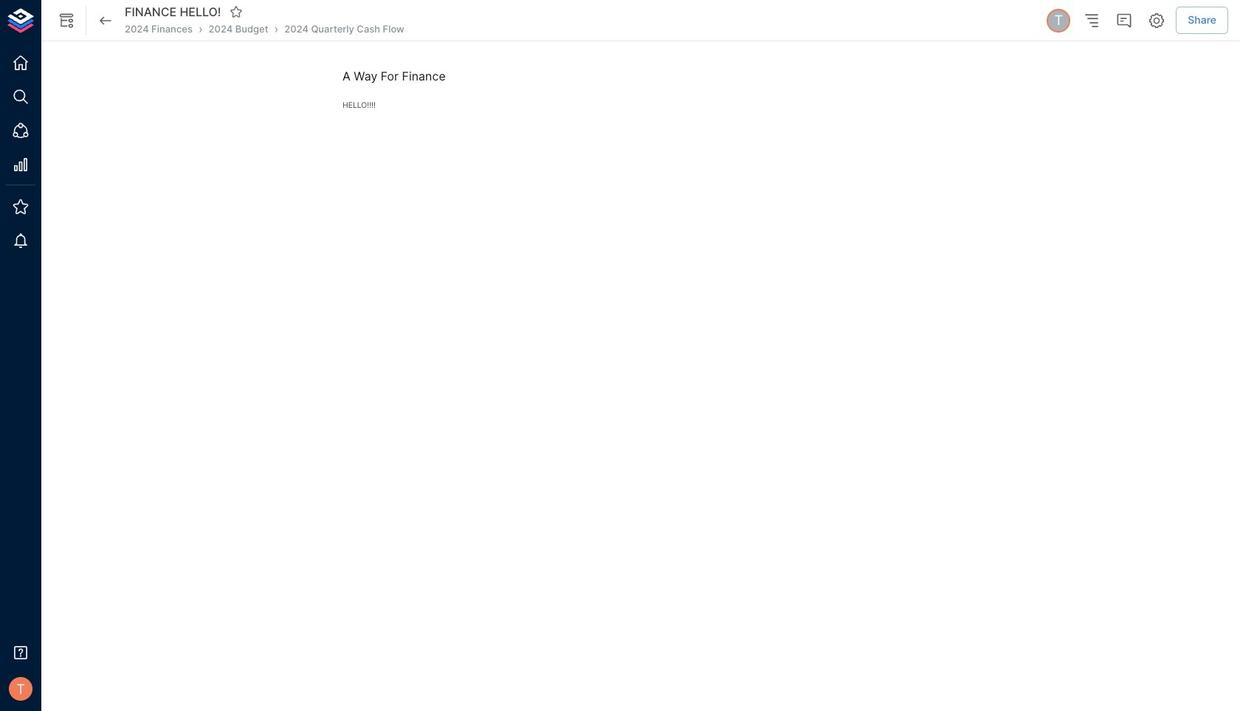 Task type: locate. For each thing, give the bounding box(es) containing it.
table of contents image
[[1084, 11, 1102, 29]]

settings image
[[1149, 11, 1167, 29]]



Task type: vqa. For each thing, say whether or not it's contained in the screenshot.
"WILL" on the top right of the page
no



Task type: describe. For each thing, give the bounding box(es) containing it.
comments image
[[1116, 11, 1134, 29]]

show wiki image
[[58, 11, 75, 29]]

favorite image
[[229, 5, 243, 19]]

go back image
[[97, 11, 114, 29]]



